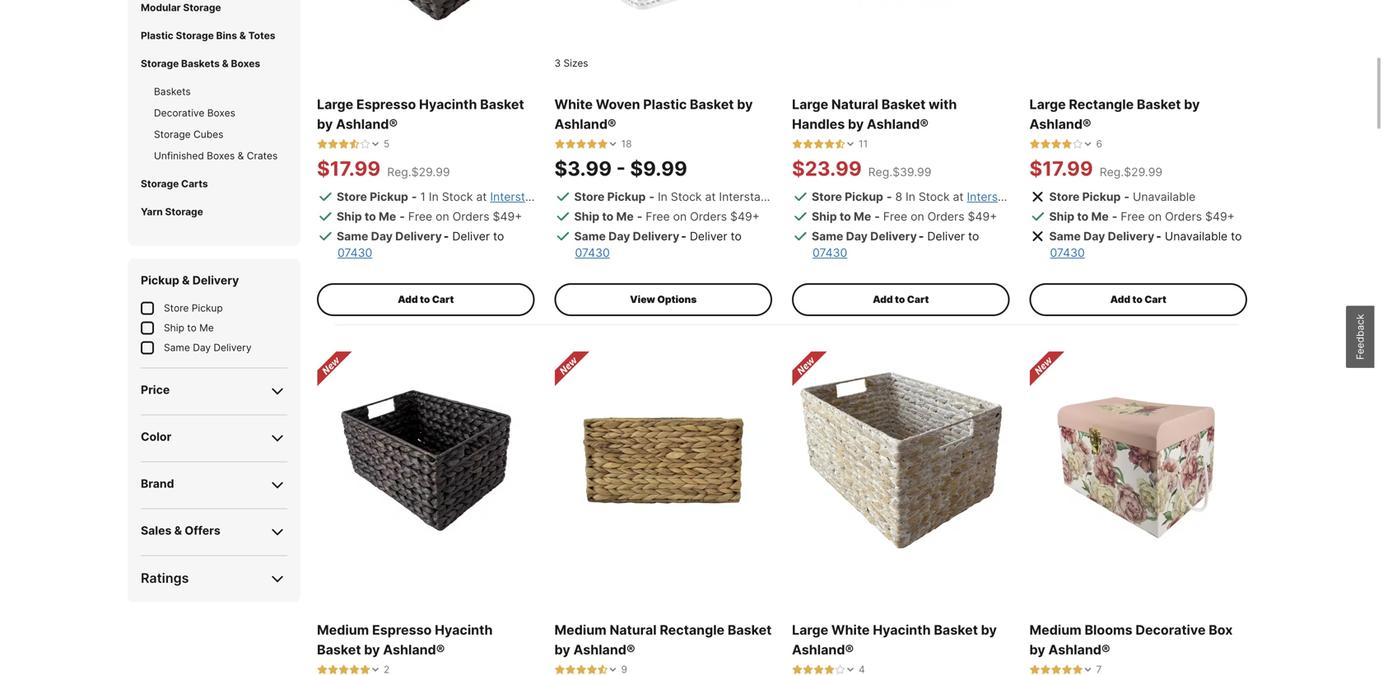 Task type: vqa. For each thing, say whether or not it's contained in the screenshot.
option group
no



Task type: describe. For each thing, give the bounding box(es) containing it.
18 button
[[555, 138, 632, 151]]

rectangle inside large rectangle basket by ashland®
[[1069, 97, 1134, 113]]

same day delivery - unavailable to 07430
[[1050, 230, 1242, 260]]

2 center from the left
[[830, 190, 867, 204]]

1 vertical spatial baskets
[[154, 86, 191, 98]]

large natural basket with handles by ashland®
[[792, 97, 957, 132]]

large white hyacinth basket by ashland&#xae; image
[[792, 352, 1010, 570]]

6 button
[[1030, 138, 1103, 151]]

view
[[630, 294, 656, 306]]

handles
[[792, 116, 845, 132]]

3 add from the left
[[1111, 294, 1131, 306]]

unavailable inside same day delivery - unavailable to 07430
[[1165, 230, 1228, 244]]

add to cart for $23.99
[[873, 294, 929, 306]]

orders for large rectangle basket by ashland®
[[1165, 210, 1202, 224]]

07430 for ashland®
[[1050, 246, 1085, 260]]

free for handles
[[883, 210, 908, 224]]

storage baskets & boxes button
[[128, 50, 301, 78]]

storage carts link
[[141, 178, 208, 190]]

center for $17.99
[[601, 190, 638, 204]]

$17.99 for by
[[317, 157, 381, 181]]

basket for medium espresso hyacinth basket by ashland®
[[317, 642, 361, 658]]

cart for $23.99
[[907, 294, 929, 306]]

white woven plastic basket by ashland® link
[[555, 95, 772, 134]]

view options
[[630, 294, 697, 306]]

plastic storage bins & totes
[[141, 30, 276, 42]]

same day delivery - deliver to 07430 for $17.99
[[337, 230, 504, 260]]

by for medium espresso hyacinth basket by ashland®
[[364, 642, 380, 658]]

$3.99
[[555, 157, 612, 181]]

crates
[[247, 150, 278, 162]]

same for ashland®
[[1050, 230, 1081, 244]]

pickup for 8
[[845, 190, 884, 204]]

large natural basket with handles by ashland® link
[[792, 95, 1010, 134]]

new image for large white hyacinth basket by ashland®
[[792, 352, 829, 388]]

reg.$39.99
[[869, 165, 932, 179]]

me for ashland®
[[1092, 210, 1109, 224]]

3
[[555, 57, 561, 69]]

same for handles
[[812, 230, 844, 244]]

dialog for natural
[[555, 664, 628, 675]]

ashland® inside large rectangle basket by ashland®
[[1030, 116, 1092, 132]]

ship down the store pickup
[[164, 322, 184, 334]]

rectangle inside medium natural rectangle basket by ashland®
[[660, 622, 725, 638]]

hyacinth for large white hyacinth basket by ashland®
[[873, 622, 931, 638]]

in for $23.99
[[906, 190, 916, 204]]

color
[[141, 430, 172, 444]]

$23.99 reg.$39.99
[[792, 157, 932, 181]]

ashland® for medium blooms decorative box by ashland®
[[1049, 642, 1111, 658]]

modular storage
[[141, 2, 221, 14]]

at for $17.99
[[476, 190, 487, 204]]

storage up plastic storage bins & totes at left
[[183, 2, 221, 14]]

& down bins
[[222, 58, 229, 70]]

07430 for handles
[[813, 246, 848, 260]]

pickup for unavailable
[[1083, 190, 1121, 204]]

2 $49+ from the left
[[731, 210, 760, 224]]

add for $23.99
[[873, 294, 893, 306]]

store pickup - in stock at interstate shopping center
[[574, 190, 867, 204]]

large rectangle basket by ashland®
[[1030, 97, 1200, 132]]

at for $23.99
[[953, 190, 964, 204]]

11
[[859, 138, 868, 150]]

with
[[929, 97, 957, 113]]

storage inside dropdown button
[[165, 206, 203, 218]]

2 orders from the left
[[690, 210, 727, 224]]

0 horizontal spatial decorative
[[154, 107, 205, 119]]

plastic storage bins & totes button
[[128, 22, 301, 50]]

5 button
[[317, 138, 390, 151]]

espresso for medium
[[372, 622, 432, 638]]

2 free from the left
[[646, 210, 670, 224]]

unfinished boxes & crates
[[154, 150, 278, 162]]

carts
[[181, 178, 208, 190]]

6
[[1097, 138, 1103, 150]]

storage carts
[[141, 178, 208, 190]]

woven
[[596, 97, 640, 113]]

$17.99 for ashland®
[[1030, 157, 1093, 181]]

ship down $3.99
[[574, 210, 600, 224]]

storage carts button
[[128, 170, 301, 198]]

new image for medium espresso hyacinth basket by ashland®
[[317, 352, 353, 388]]

ship to me - free on orders $49+ for large espresso hyacinth basket by ashland®
[[337, 210, 522, 224]]

$17.99 reg.$29.99 for by
[[317, 157, 450, 181]]

delivery for 1
[[395, 230, 442, 244]]

deliver for $17.99
[[452, 230, 490, 244]]

offers
[[185, 524, 220, 538]]

store pickup - 8 in stock at interstate shopping center
[[812, 190, 1115, 204]]

new image for medium natural rectangle basket by ashland®
[[555, 352, 591, 388]]

storage up storage baskets & boxes link
[[176, 30, 214, 42]]

18
[[621, 138, 632, 150]]

storage cubes
[[154, 129, 224, 141]]

basket for white woven plastic basket by ashland®
[[690, 97, 734, 113]]

$49+ for large rectangle basket by ashland®
[[1206, 210, 1235, 224]]

5
[[384, 138, 390, 150]]

yarn storage
[[141, 206, 203, 218]]

medium blooms decorative box by ashland®
[[1030, 622, 1233, 658]]

medium espresso hyacinth basket by ashland&#xae; image
[[317, 352, 535, 570]]

free for by
[[408, 210, 433, 224]]

0 vertical spatial unavailable
[[1133, 190, 1196, 204]]

medium espresso hyacinth basket by ashland®
[[317, 622, 493, 658]]

modular storage button
[[128, 0, 301, 22]]

delivery for unavailable
[[1108, 230, 1155, 244]]

add for $17.99
[[398, 294, 418, 306]]

storage up the yarn
[[141, 178, 179, 190]]

2 07430 from the left
[[575, 246, 610, 260]]

bins
[[216, 30, 237, 42]]

options
[[657, 294, 697, 306]]

yarn storage link
[[141, 206, 203, 218]]

store for handles
[[812, 190, 842, 204]]

modular
[[141, 2, 181, 14]]

boxes inside storage baskets & boxes dropdown button
[[231, 58, 260, 70]]

same for by
[[337, 230, 368, 244]]

storage baskets & boxes link
[[141, 58, 260, 70]]

orders for large espresso hyacinth basket by ashland®
[[453, 210, 490, 224]]

store pickup - unavailable
[[1050, 190, 1196, 204]]

baskets inside dropdown button
[[181, 58, 220, 70]]

$3.99 - $9.99
[[555, 157, 687, 181]]

unfinished boxes & crates link
[[154, 150, 278, 162]]

ashland® for medium espresso hyacinth basket by ashland®
[[383, 642, 445, 658]]

medium blooms decorative box by ashland&#xae; image
[[1030, 352, 1248, 570]]

storage up unfinished
[[154, 129, 191, 141]]

storage up baskets link
[[141, 58, 179, 70]]

ship for by
[[337, 210, 362, 224]]

delivery for in
[[633, 230, 680, 244]]

large white hyacinth basket by ashland® link
[[792, 621, 1010, 660]]

plastic storage bins & totes link
[[141, 30, 276, 42]]

white woven plastic basket by ashland®
[[555, 97, 753, 132]]

same day delivery
[[164, 342, 252, 354]]

large for large natural basket with handles by ashland®
[[792, 97, 829, 113]]

2 stock from the left
[[671, 190, 702, 204]]

cubes
[[194, 129, 224, 141]]

delivery for 8
[[871, 230, 917, 244]]

3 sizes
[[555, 57, 589, 69]]

tabler image inside 11 dialog
[[792, 139, 803, 150]]

5 dialog
[[317, 138, 390, 151]]

on for large natural basket with handles by ashland®
[[911, 210, 925, 224]]

baskets link
[[154, 86, 191, 98]]

& up the store pickup
[[182, 274, 190, 288]]

large for large white hyacinth basket by ashland®
[[792, 622, 829, 638]]

me for handles
[[854, 210, 871, 224]]

pickup & delivery
[[141, 274, 239, 288]]

natural for by
[[832, 97, 879, 113]]

pickup for 1
[[370, 190, 408, 204]]

large rectangle basket by ashland® link
[[1030, 95, 1248, 134]]

$17.99 reg.$29.99 for ashland®
[[1030, 157, 1163, 181]]

large for large espresso hyacinth basket by ashland®
[[317, 97, 353, 113]]

ship to me - free on orders $49+ for large rectangle basket by ashland®
[[1050, 210, 1235, 224]]

store down $3.99
[[574, 190, 605, 204]]

large espresso hyacinth basket by ashland®
[[317, 97, 524, 132]]

hyacinth for medium espresso hyacinth basket by ashland®
[[435, 622, 493, 638]]

boxes for unfinished
[[207, 150, 235, 162]]



Task type: locate. For each thing, give the bounding box(es) containing it.
basket inside large espresso hyacinth basket by ashland®
[[480, 97, 524, 113]]

reg.$29.99 up store pickup - unavailable
[[1100, 165, 1163, 179]]

center down 6
[[1078, 190, 1115, 204]]

dialog down medium espresso hyacinth basket by ashland®
[[317, 664, 390, 675]]

medium inside medium blooms decorative box by ashland®
[[1030, 622, 1082, 638]]

dialog down blooms
[[1030, 664, 1102, 675]]

medium for medium espresso hyacinth basket by ashland®
[[317, 622, 369, 638]]

pickup down $23.99 reg.$39.99
[[845, 190, 884, 204]]

boxes down cubes
[[207, 150, 235, 162]]

interstate for $23.99
[[967, 190, 1020, 204]]

orders
[[453, 210, 490, 224], [690, 210, 727, 224], [928, 210, 965, 224], [1165, 210, 1202, 224]]

ashland® for white woven plastic basket by ashland®
[[555, 116, 617, 132]]

stock for $17.99
[[442, 190, 473, 204]]

hyacinth inside large espresso hyacinth basket by ashland®
[[419, 97, 477, 113]]

by inside large espresso hyacinth basket by ashland®
[[317, 116, 333, 132]]

on down the store pickup - 1 in stock at interstate shopping center at the left
[[436, 210, 449, 224]]

delivery
[[395, 230, 442, 244], [633, 230, 680, 244], [871, 230, 917, 244], [1108, 230, 1155, 244], [192, 274, 239, 288], [214, 342, 252, 354]]

shopping for $23.99
[[1023, 190, 1075, 204]]

& right sales
[[174, 524, 182, 538]]

1 horizontal spatial $17.99 reg.$29.99
[[1030, 157, 1163, 181]]

baskets up the decorative boxes
[[154, 86, 191, 98]]

day for by
[[371, 230, 393, 244]]

1 vertical spatial decorative
[[1136, 622, 1206, 638]]

ship to me - free on orders $49+ down $9.99
[[574, 210, 760, 224]]

natural for ashland®
[[610, 622, 657, 638]]

2 cart from the left
[[907, 294, 929, 306]]

add to cart for $17.99
[[398, 294, 454, 306]]

1 shopping from the left
[[546, 190, 598, 204]]

$17.99 reg.$29.99 down 6
[[1030, 157, 1163, 181]]

1 horizontal spatial rectangle
[[1069, 97, 1134, 113]]

3 shopping from the left
[[1023, 190, 1075, 204]]

1 stock from the left
[[442, 190, 473, 204]]

free down $9.99
[[646, 210, 670, 224]]

box
[[1209, 622, 1233, 638]]

store down $23.99
[[812, 190, 842, 204]]

1 horizontal spatial same day delivery - deliver to 07430
[[574, 230, 742, 260]]

boxes up cubes
[[207, 107, 235, 119]]

2 horizontal spatial shopping
[[1023, 190, 1075, 204]]

center
[[601, 190, 638, 204], [830, 190, 867, 204], [1078, 190, 1115, 204]]

2 horizontal spatial in
[[906, 190, 916, 204]]

medium inside medium natural rectangle basket by ashland®
[[555, 622, 607, 638]]

3 on from the left
[[911, 210, 925, 224]]

dialog for blooms
[[1030, 664, 1102, 675]]

natural inside large natural basket with handles by ashland®
[[832, 97, 879, 113]]

cart
[[432, 294, 454, 306], [907, 294, 929, 306], [1145, 294, 1167, 306]]

0 vertical spatial boxes
[[231, 58, 260, 70]]

0 horizontal spatial cart
[[432, 294, 454, 306]]

2 deliver from the left
[[690, 230, 728, 244]]

2 add to cart from the left
[[873, 294, 929, 306]]

price
[[141, 383, 170, 397]]

delivery down ship to me
[[214, 342, 252, 354]]

unavailable
[[1133, 190, 1196, 204], [1165, 230, 1228, 244]]

plastic inside white woven plastic basket by ashland®
[[643, 97, 687, 113]]

1 orders from the left
[[453, 210, 490, 224]]

medium natural rectangle basket by ashland®
[[555, 622, 772, 658]]

0 horizontal spatial rectangle
[[660, 622, 725, 638]]

2 reg.$29.99 from the left
[[1100, 165, 1163, 179]]

me for by
[[379, 210, 396, 224]]

same day delivery - deliver to 07430 down 8
[[812, 230, 980, 260]]

ashland® inside large natural basket with handles by ashland®
[[867, 116, 929, 132]]

same inside same day delivery - unavailable to 07430
[[1050, 230, 1081, 244]]

0 horizontal spatial new image
[[555, 352, 591, 388]]

$17.99 reg.$29.99
[[317, 157, 450, 181], [1030, 157, 1163, 181]]

ship down store pickup - unavailable
[[1050, 210, 1075, 224]]

espresso inside large espresso hyacinth basket by ashland®
[[357, 97, 416, 113]]

1 in from the left
[[429, 190, 439, 204]]

basket for large white hyacinth basket by ashland®
[[934, 622, 978, 638]]

1 free from the left
[[408, 210, 433, 224]]

same day delivery - deliver to 07430 up view options
[[574, 230, 742, 260]]

center for $23.99
[[1078, 190, 1115, 204]]

blooms
[[1085, 622, 1133, 638]]

0 vertical spatial decorative
[[154, 107, 205, 119]]

in
[[429, 190, 439, 204], [658, 190, 668, 204], [906, 190, 916, 204]]

orders down store pickup - 8 in stock at interstate shopping center
[[928, 210, 965, 224]]

large inside large white hyacinth basket by ashland®
[[792, 622, 829, 638]]

3 dialog from the left
[[792, 664, 865, 675]]

store down 5 'dialog'
[[337, 190, 367, 204]]

ship to me - free on orders $49+ for large natural basket with handles by ashland®
[[812, 210, 998, 224]]

by for medium natural rectangle basket by ashland®
[[555, 642, 571, 658]]

me up same day delivery
[[199, 322, 214, 334]]

0 vertical spatial baskets
[[181, 58, 220, 70]]

new image
[[317, 352, 353, 388], [792, 352, 829, 388]]

1 horizontal spatial in
[[658, 190, 668, 204]]

$49+ down store pickup - 8 in stock at interstate shopping center
[[968, 210, 998, 224]]

0 horizontal spatial reg.$29.99
[[387, 165, 450, 179]]

store pickup - 1 in stock at interstate shopping center
[[337, 190, 638, 204]]

orders down store pickup - in stock at interstate shopping center
[[690, 210, 727, 224]]

3 orders from the left
[[928, 210, 965, 224]]

2 horizontal spatial center
[[1078, 190, 1115, 204]]

plastic inside dropdown button
[[141, 30, 174, 42]]

store down the 6 dialog
[[1050, 190, 1080, 204]]

1 horizontal spatial add to cart button
[[792, 283, 1010, 316]]

$49+ down the store pickup - 1 in stock at interstate shopping center at the left
[[493, 210, 522, 224]]

in down $9.99
[[658, 190, 668, 204]]

to inside same day delivery - unavailable to 07430
[[1231, 230, 1242, 244]]

0 vertical spatial espresso
[[357, 97, 416, 113]]

1 horizontal spatial cart
[[907, 294, 929, 306]]

plastic right woven
[[643, 97, 687, 113]]

ashland® inside medium espresso hyacinth basket by ashland®
[[383, 642, 445, 658]]

add to cart button
[[317, 283, 535, 316], [792, 283, 1010, 316], [1030, 283, 1248, 316]]

day for ashland®
[[1084, 230, 1106, 244]]

large espresso hyacinth basket by ashland® link
[[317, 95, 535, 134]]

delivery down 8
[[871, 230, 917, 244]]

reg.$29.99 for espresso
[[387, 165, 450, 179]]

0 vertical spatial plastic
[[141, 30, 174, 42]]

1 horizontal spatial interstate
[[719, 190, 772, 204]]

orders up same day delivery - unavailable to 07430
[[1165, 210, 1202, 224]]

07430
[[338, 246, 372, 260], [575, 246, 610, 260], [813, 246, 848, 260], [1050, 246, 1085, 260]]

large inside large rectangle basket by ashland®
[[1030, 97, 1066, 113]]

baskets
[[181, 58, 220, 70], [154, 86, 191, 98]]

3 free from the left
[[883, 210, 908, 224]]

day inside same day delivery - unavailable to 07430
[[1084, 230, 1106, 244]]

1 vertical spatial boxes
[[207, 107, 235, 119]]

delivery down store pickup - unavailable
[[1108, 230, 1155, 244]]

storage cubes link
[[154, 129, 224, 141]]

4 dialog from the left
[[1030, 664, 1102, 675]]

1 vertical spatial rectangle
[[660, 622, 725, 638]]

0 horizontal spatial natural
[[610, 622, 657, 638]]

1 horizontal spatial reg.$29.99
[[1100, 165, 1163, 179]]

$49+ for large espresso hyacinth basket by ashland®
[[493, 210, 522, 224]]

decorative boxes link
[[154, 107, 235, 119]]

by inside medium blooms decorative box by ashland®
[[1030, 642, 1046, 658]]

1 $17.99 from the left
[[317, 157, 381, 181]]

interstate for $17.99
[[490, 190, 543, 204]]

to
[[365, 210, 376, 224], [602, 210, 614, 224], [840, 210, 851, 224], [1077, 210, 1089, 224], [493, 230, 504, 244], [731, 230, 742, 244], [969, 230, 980, 244], [1231, 230, 1242, 244], [420, 294, 430, 306], [895, 294, 905, 306], [1133, 294, 1143, 306], [187, 322, 197, 334]]

ashland® for large white hyacinth basket by ashland®
[[792, 642, 854, 658]]

1 horizontal spatial center
[[830, 190, 867, 204]]

pickup up ship to me
[[192, 302, 223, 314]]

storage baskets & boxes
[[141, 58, 260, 70]]

0 vertical spatial rectangle
[[1069, 97, 1134, 113]]

1 new image from the left
[[555, 352, 591, 388]]

yarn storage button
[[128, 198, 301, 226]]

brand
[[141, 477, 174, 491]]

day for handles
[[846, 230, 868, 244]]

$23.99
[[792, 157, 862, 181]]

3 07430 from the left
[[813, 246, 848, 260]]

2 new image from the left
[[792, 352, 829, 388]]

stock right 1
[[442, 190, 473, 204]]

ashland® for large espresso hyacinth basket by ashland®
[[336, 116, 398, 132]]

0 vertical spatial natural
[[832, 97, 879, 113]]

2 $17.99 reg.$29.99 from the left
[[1030, 157, 1163, 181]]

tabler image inside the 18 dialog
[[587, 139, 597, 150]]

$49+ up same day delivery - unavailable to 07430
[[1206, 210, 1235, 224]]

espresso inside medium espresso hyacinth basket by ashland®
[[372, 622, 432, 638]]

2 add from the left
[[873, 294, 893, 306]]

add to cart button for $17.99
[[317, 283, 535, 316]]

18 dialog
[[555, 138, 632, 151]]

sizes
[[564, 57, 589, 69]]

11 button
[[792, 138, 868, 151]]

2 on from the left
[[673, 210, 687, 224]]

2 horizontal spatial deliver
[[928, 230, 965, 244]]

0 horizontal spatial new image
[[317, 352, 353, 388]]

0 horizontal spatial add
[[398, 294, 418, 306]]

07430 for by
[[338, 246, 372, 260]]

rectangle
[[1069, 97, 1134, 113], [660, 622, 725, 638]]

1 horizontal spatial plastic
[[643, 97, 687, 113]]

1 horizontal spatial shopping
[[775, 190, 827, 204]]

pickup for in
[[607, 190, 646, 204]]

4 on from the left
[[1149, 210, 1162, 224]]

store up ship to me
[[164, 302, 189, 314]]

1 horizontal spatial medium
[[555, 622, 607, 638]]

center down $3.99 - $9.99
[[601, 190, 638, 204]]

me down $3.99 - $9.99
[[616, 210, 634, 224]]

boxes for decorative
[[207, 107, 235, 119]]

ashland® inside white woven plastic basket by ashland®
[[555, 116, 617, 132]]

3 at from the left
[[953, 190, 964, 204]]

medium espresso hyacinth basket by ashland® link
[[317, 621, 535, 660]]

on up same day delivery - unavailable to 07430
[[1149, 210, 1162, 224]]

same day delivery - deliver to 07430 down 1
[[337, 230, 504, 260]]

hyacinth inside large white hyacinth basket by ashland®
[[873, 622, 931, 638]]

by inside large rectangle basket by ashland®
[[1184, 97, 1200, 113]]

pickup down 6
[[1083, 190, 1121, 204]]

stock for $23.99
[[919, 190, 950, 204]]

on
[[436, 210, 449, 224], [673, 210, 687, 224], [911, 210, 925, 224], [1149, 210, 1162, 224]]

in for $17.99
[[429, 190, 439, 204]]

pickup down $3.99 - $9.99
[[607, 190, 646, 204]]

large for large rectangle basket by ashland®
[[1030, 97, 1066, 113]]

storage
[[183, 2, 221, 14], [176, 30, 214, 42], [141, 58, 179, 70], [154, 129, 191, 141], [141, 178, 179, 190], [165, 206, 203, 218]]

at
[[476, 190, 487, 204], [705, 190, 716, 204], [953, 190, 964, 204]]

by inside white woven plastic basket by ashland®
[[737, 97, 753, 113]]

2 dialog from the left
[[555, 664, 628, 675]]

1 new image from the left
[[317, 352, 353, 388]]

delivery down 1
[[395, 230, 442, 244]]

1 deliver from the left
[[452, 230, 490, 244]]

0 horizontal spatial $17.99 reg.$29.99
[[317, 157, 450, 181]]

1 center from the left
[[601, 190, 638, 204]]

medium natural rectangle basket by ashland® link
[[555, 621, 772, 660]]

add to cart button for $23.99
[[792, 283, 1010, 316]]

1 vertical spatial espresso
[[372, 622, 432, 638]]

ashland® inside large white hyacinth basket by ashland®
[[792, 642, 854, 658]]

1 horizontal spatial new image
[[1030, 352, 1066, 388]]

2 medium from the left
[[555, 622, 607, 638]]

stock right 8
[[919, 190, 950, 204]]

& right bins
[[239, 30, 246, 42]]

hyacinth for large espresso hyacinth basket by ashland®
[[419, 97, 477, 113]]

day
[[371, 230, 393, 244], [609, 230, 630, 244], [846, 230, 868, 244], [1084, 230, 1106, 244], [193, 342, 211, 354]]

by inside medium natural rectangle basket by ashland®
[[555, 642, 571, 658]]

white inside large white hyacinth basket by ashland®
[[832, 622, 870, 638]]

basket inside large rectangle basket by ashland®
[[1137, 97, 1181, 113]]

ship down $23.99
[[812, 210, 837, 224]]

deliver down store pickup - 8 in stock at interstate shopping center
[[928, 230, 965, 244]]

1 vertical spatial plastic
[[643, 97, 687, 113]]

4 $49+ from the left
[[1206, 210, 1235, 224]]

ratings
[[141, 570, 189, 587]]

ship to me - free on orders $49+ down store pickup - unavailable
[[1050, 210, 1235, 224]]

2 horizontal spatial cart
[[1145, 294, 1167, 306]]

natural
[[832, 97, 879, 113], [610, 622, 657, 638]]

0 horizontal spatial add to cart button
[[317, 283, 535, 316]]

free down store pickup - unavailable
[[1121, 210, 1145, 224]]

new image
[[555, 352, 591, 388], [1030, 352, 1066, 388]]

storage down storage carts
[[165, 206, 203, 218]]

tabler image
[[328, 139, 338, 150], [349, 139, 360, 150], [360, 139, 371, 150], [555, 139, 565, 150], [565, 139, 576, 150], [576, 139, 587, 150], [597, 139, 608, 150], [803, 139, 814, 150], [814, 139, 824, 150], [824, 139, 835, 150], [835, 139, 846, 150], [1041, 139, 1051, 150], [1051, 139, 1062, 150], [328, 665, 338, 675], [338, 665, 349, 675], [349, 665, 360, 675], [360, 665, 371, 675], [555, 665, 565, 675], [565, 665, 576, 675], [576, 665, 587, 675], [587, 665, 597, 675], [792, 665, 803, 675], [803, 665, 814, 675], [814, 665, 824, 675], [824, 665, 835, 675], [835, 665, 846, 675], [1030, 665, 1041, 675], [1062, 665, 1073, 675], [1073, 665, 1083, 675]]

1 horizontal spatial stock
[[671, 190, 702, 204]]

07430 inside same day delivery - unavailable to 07430
[[1050, 246, 1085, 260]]

on down reg.$39.99
[[911, 210, 925, 224]]

1
[[420, 190, 426, 204]]

1 07430 from the left
[[338, 246, 372, 260]]

3 center from the left
[[1078, 190, 1115, 204]]

espresso for large
[[357, 97, 416, 113]]

2 $17.99 from the left
[[1030, 157, 1093, 181]]

0 horizontal spatial interstate
[[490, 190, 543, 204]]

dialog down large white hyacinth basket by ashland®
[[792, 664, 865, 675]]

0 horizontal spatial add to cart
[[398, 294, 454, 306]]

1 ship to me - free on orders $49+ from the left
[[337, 210, 522, 224]]

basket for medium natural rectangle basket by ashland®
[[728, 622, 772, 638]]

ashland® inside medium blooms decorative box by ashland®
[[1049, 642, 1111, 658]]

white inside white woven plastic basket by ashland®
[[555, 97, 593, 113]]

1 add to cart from the left
[[398, 294, 454, 306]]

3 same day delivery - deliver to 07430 from the left
[[812, 230, 980, 260]]

8
[[896, 190, 903, 204]]

3 cart from the left
[[1145, 294, 1167, 306]]

large inside large natural basket with handles by ashland®
[[792, 97, 829, 113]]

me down store pickup - unavailable
[[1092, 210, 1109, 224]]

free for ashland®
[[1121, 210, 1145, 224]]

orders for large natural basket with handles by ashland®
[[928, 210, 965, 224]]

$9.99
[[630, 157, 687, 181]]

by inside large natural basket with handles by ashland®
[[848, 116, 864, 132]]

espresso
[[357, 97, 416, 113], [372, 622, 432, 638]]

view options button
[[555, 283, 772, 316]]

2 horizontal spatial same day delivery - deliver to 07430
[[812, 230, 980, 260]]

1 medium from the left
[[317, 622, 369, 638]]

1 add from the left
[[398, 294, 418, 306]]

0 horizontal spatial at
[[476, 190, 487, 204]]

1 vertical spatial white
[[832, 622, 870, 638]]

dialog
[[317, 664, 390, 675], [555, 664, 628, 675], [792, 664, 865, 675], [1030, 664, 1102, 675]]

dialog for espresso
[[317, 664, 390, 675]]

1 horizontal spatial natural
[[832, 97, 879, 113]]

free
[[408, 210, 433, 224], [646, 210, 670, 224], [883, 210, 908, 224], [1121, 210, 1145, 224]]

decorative inside medium blooms decorative box by ashland®
[[1136, 622, 1206, 638]]

on down store pickup - in stock at interstate shopping center
[[673, 210, 687, 224]]

$17.99 reg.$29.99 down 5
[[317, 157, 450, 181]]

by inside large white hyacinth basket by ashland®
[[981, 622, 997, 638]]

me down $23.99 reg.$39.99
[[854, 210, 871, 224]]

3 deliver from the left
[[928, 230, 965, 244]]

2 at from the left
[[705, 190, 716, 204]]

deliver for $23.99
[[928, 230, 965, 244]]

ship
[[337, 210, 362, 224], [574, 210, 600, 224], [812, 210, 837, 224], [1050, 210, 1075, 224], [164, 322, 184, 334]]

2 horizontal spatial interstate
[[967, 190, 1020, 204]]

1 horizontal spatial add to cart
[[873, 294, 929, 306]]

basket inside white woven plastic basket by ashland®
[[690, 97, 734, 113]]

plastic down modular
[[141, 30, 174, 42]]

1 horizontal spatial $17.99
[[1030, 157, 1093, 181]]

reg.$29.99 up 1
[[387, 165, 450, 179]]

&
[[239, 30, 246, 42], [222, 58, 229, 70], [238, 150, 244, 162], [182, 274, 190, 288], [174, 524, 182, 538]]

$17.99 down 5 'dialog'
[[317, 157, 381, 181]]

center down $23.99 reg.$39.99
[[830, 190, 867, 204]]

& left the crates
[[238, 150, 244, 162]]

4 free from the left
[[1121, 210, 1145, 224]]

add to cart
[[398, 294, 454, 306], [873, 294, 929, 306], [1111, 294, 1167, 306]]

3 add to cart from the left
[[1111, 294, 1167, 306]]

2 vertical spatial boxes
[[207, 150, 235, 162]]

medium for medium natural rectangle basket by ashland®
[[555, 622, 607, 638]]

shopping down the 6 dialog
[[1023, 190, 1075, 204]]

1 cart from the left
[[432, 294, 454, 306]]

1 dialog from the left
[[317, 664, 390, 675]]

0 horizontal spatial same day delivery - deliver to 07430
[[337, 230, 504, 260]]

same day delivery - deliver to 07430 for $23.99
[[812, 230, 980, 260]]

3 in from the left
[[906, 190, 916, 204]]

0 vertical spatial white
[[555, 97, 593, 113]]

me down 5
[[379, 210, 396, 224]]

yarn
[[141, 206, 163, 218]]

$49+ for large natural basket with handles by ashland®
[[968, 210, 998, 224]]

3 interstate from the left
[[967, 190, 1020, 204]]

orders down the store pickup - 1 in stock at interstate shopping center at the left
[[453, 210, 490, 224]]

1 horizontal spatial add
[[873, 294, 893, 306]]

1 horizontal spatial new image
[[792, 352, 829, 388]]

1 horizontal spatial at
[[705, 190, 716, 204]]

2 horizontal spatial at
[[953, 190, 964, 204]]

1 vertical spatial unavailable
[[1165, 230, 1228, 244]]

1 horizontal spatial decorative
[[1136, 622, 1206, 638]]

by for white woven plastic basket by ashland®
[[737, 97, 753, 113]]

boxes
[[231, 58, 260, 70], [207, 107, 235, 119], [207, 150, 235, 162]]

2 horizontal spatial stock
[[919, 190, 950, 204]]

store pickup
[[164, 302, 223, 314]]

delivery up the store pickup
[[192, 274, 239, 288]]

ship to me
[[164, 322, 214, 334]]

1 interstate from the left
[[490, 190, 543, 204]]

by
[[737, 97, 753, 113], [1184, 97, 1200, 113], [317, 116, 333, 132], [848, 116, 864, 132], [981, 622, 997, 638], [364, 642, 380, 658], [555, 642, 571, 658], [1030, 642, 1046, 658]]

1 reg.$29.99 from the left
[[387, 165, 450, 179]]

2 interstate from the left
[[719, 190, 772, 204]]

basket inside medium natural rectangle basket by ashland®
[[728, 622, 772, 638]]

2 add to cart button from the left
[[792, 283, 1010, 316]]

by for large white hyacinth basket by ashland®
[[981, 622, 997, 638]]

2 new image from the left
[[1030, 352, 1066, 388]]

pickup left 1
[[370, 190, 408, 204]]

shopping for $17.99
[[546, 190, 598, 204]]

by for medium blooms decorative box by ashland®
[[1030, 642, 1046, 658]]

in right 8
[[906, 190, 916, 204]]

2 same day delivery - deliver to 07430 from the left
[[574, 230, 742, 260]]

reg.$29.99 for rectangle
[[1100, 165, 1163, 179]]

medium blooms decorative box by ashland® link
[[1030, 621, 1248, 660]]

$49+ down store pickup - in stock at interstate shopping center
[[731, 210, 760, 224]]

ship for handles
[[812, 210, 837, 224]]

1 horizontal spatial deliver
[[690, 230, 728, 244]]

2 horizontal spatial add
[[1111, 294, 1131, 306]]

free down 8
[[883, 210, 908, 224]]

2 horizontal spatial add to cart
[[1111, 294, 1167, 306]]

medium inside medium espresso hyacinth basket by ashland®
[[317, 622, 369, 638]]

pickup up the store pickup
[[141, 274, 179, 288]]

0 horizontal spatial stock
[[442, 190, 473, 204]]

hyacinth inside medium espresso hyacinth basket by ashland®
[[435, 622, 493, 638]]

delivery inside same day delivery - unavailable to 07430
[[1108, 230, 1155, 244]]

11 dialog
[[792, 138, 868, 151]]

white
[[555, 97, 593, 113], [832, 622, 870, 638]]

new image for medium blooms decorative box by ashland®
[[1030, 352, 1066, 388]]

3 $49+ from the left
[[968, 210, 998, 224]]

1 horizontal spatial white
[[832, 622, 870, 638]]

by inside medium espresso hyacinth basket by ashland®
[[364, 642, 380, 658]]

1 $17.99 reg.$29.99 from the left
[[317, 157, 450, 181]]

0 horizontal spatial center
[[601, 190, 638, 204]]

basket inside large natural basket with handles by ashland®
[[882, 97, 926, 113]]

stock down $9.99
[[671, 190, 702, 204]]

boxes down totes
[[231, 58, 260, 70]]

shopping down $23.99
[[775, 190, 827, 204]]

0 horizontal spatial plastic
[[141, 30, 174, 42]]

cart for $17.99
[[432, 294, 454, 306]]

basket for large espresso hyacinth basket by ashland®
[[480, 97, 524, 113]]

1 add to cart button from the left
[[317, 283, 535, 316]]

baskets down plastic storage bins & totes at left
[[181, 58, 220, 70]]

ship for ashland®
[[1050, 210, 1075, 224]]

0 horizontal spatial $17.99
[[317, 157, 381, 181]]

decorative down baskets link
[[154, 107, 205, 119]]

0 horizontal spatial medium
[[317, 622, 369, 638]]

decorative boxes
[[154, 107, 235, 119]]

3 add to cart button from the left
[[1030, 283, 1248, 316]]

deliver down the store pickup - 1 in stock at interstate shopping center at the left
[[452, 230, 490, 244]]

4 orders from the left
[[1165, 210, 1202, 224]]

3 stock from the left
[[919, 190, 950, 204]]

tabler image
[[317, 139, 328, 150], [338, 139, 349, 150], [587, 139, 597, 150], [792, 139, 803, 150], [1030, 139, 1041, 150], [1062, 139, 1073, 150], [1073, 139, 1083, 150], [317, 665, 328, 675], [597, 665, 608, 675], [1041, 665, 1051, 675], [1051, 665, 1062, 675]]

ship to me - free on orders $49+ down 8
[[812, 210, 998, 224]]

2 horizontal spatial add to cart button
[[1030, 283, 1248, 316]]

sales & offers
[[141, 524, 220, 538]]

delivery up view options
[[633, 230, 680, 244]]

pickup
[[370, 190, 408, 204], [607, 190, 646, 204], [845, 190, 884, 204], [1083, 190, 1121, 204], [141, 274, 179, 288], [192, 302, 223, 314]]

large white hyacinth basket by ashland®
[[792, 622, 997, 658]]

natural inside medium natural rectangle basket by ashland®
[[610, 622, 657, 638]]

medium natural rectangle basket by ashland&#xae; image
[[555, 352, 772, 570]]

0 horizontal spatial deliver
[[452, 230, 490, 244]]

- inside same day delivery - unavailable to 07430
[[1157, 230, 1162, 244]]

in right 1
[[429, 190, 439, 204]]

6 dialog
[[1030, 138, 1103, 151]]

modular storage link
[[141, 2, 221, 14]]

1 same day delivery - deliver to 07430 from the left
[[337, 230, 504, 260]]

deliver down store pickup - in stock at interstate shopping center
[[690, 230, 728, 244]]

free down 1
[[408, 210, 433, 224]]

1 $49+ from the left
[[493, 210, 522, 224]]

2 in from the left
[[658, 190, 668, 204]]

medium
[[317, 622, 369, 638], [555, 622, 607, 638], [1030, 622, 1082, 638]]

0 horizontal spatial in
[[429, 190, 439, 204]]

on for large espresso hyacinth basket by ashland®
[[436, 210, 449, 224]]

0 horizontal spatial shopping
[[546, 190, 598, 204]]

ashland® for medium natural rectangle basket by ashland®
[[574, 642, 635, 658]]

dialog for white
[[792, 664, 865, 675]]

1 on from the left
[[436, 210, 449, 224]]

$49+
[[493, 210, 522, 224], [731, 210, 760, 224], [968, 210, 998, 224], [1206, 210, 1235, 224]]

me
[[379, 210, 396, 224], [616, 210, 634, 224], [854, 210, 871, 224], [1092, 210, 1109, 224], [199, 322, 214, 334]]

ashland® inside large espresso hyacinth basket by ashland®
[[336, 116, 398, 132]]

store for ashland®
[[1050, 190, 1080, 204]]

unfinished
[[154, 150, 204, 162]]

dialog down medium natural rectangle basket by ashland®
[[555, 664, 628, 675]]

shopping
[[546, 190, 598, 204], [775, 190, 827, 204], [1023, 190, 1075, 204]]

totes
[[248, 30, 276, 42]]

2 ship to me - free on orders $49+ from the left
[[574, 210, 760, 224]]

4 07430 from the left
[[1050, 246, 1085, 260]]

3 medium from the left
[[1030, 622, 1082, 638]]

store for by
[[337, 190, 367, 204]]

4 ship to me - free on orders $49+ from the left
[[1050, 210, 1235, 224]]

on for large rectangle basket by ashland®
[[1149, 210, 1162, 224]]

2 horizontal spatial medium
[[1030, 622, 1082, 638]]

medium for medium blooms decorative box by ashland®
[[1030, 622, 1082, 638]]

basket inside medium espresso hyacinth basket by ashland®
[[317, 642, 361, 658]]

stock
[[442, 190, 473, 204], [671, 190, 702, 204], [919, 190, 950, 204]]

by for large espresso hyacinth basket by ashland®
[[317, 116, 333, 132]]

$17.99
[[317, 157, 381, 181], [1030, 157, 1093, 181]]

ship to me - free on orders $49+ down 1
[[337, 210, 522, 224]]

1 at from the left
[[476, 190, 487, 204]]

ship down 5 'dialog'
[[337, 210, 362, 224]]

ashland® inside medium natural rectangle basket by ashland®
[[574, 642, 635, 658]]

0 horizontal spatial white
[[555, 97, 593, 113]]

3 ship to me - free on orders $49+ from the left
[[812, 210, 998, 224]]

shopping down $3.99
[[546, 190, 598, 204]]

sales
[[141, 524, 172, 538]]

large inside large espresso hyacinth basket by ashland®
[[317, 97, 353, 113]]

$17.99 down 6 popup button
[[1030, 157, 1093, 181]]

decorative left box
[[1136, 622, 1206, 638]]

basket inside large white hyacinth basket by ashland®
[[934, 622, 978, 638]]

1 vertical spatial natural
[[610, 622, 657, 638]]

2 shopping from the left
[[775, 190, 827, 204]]



